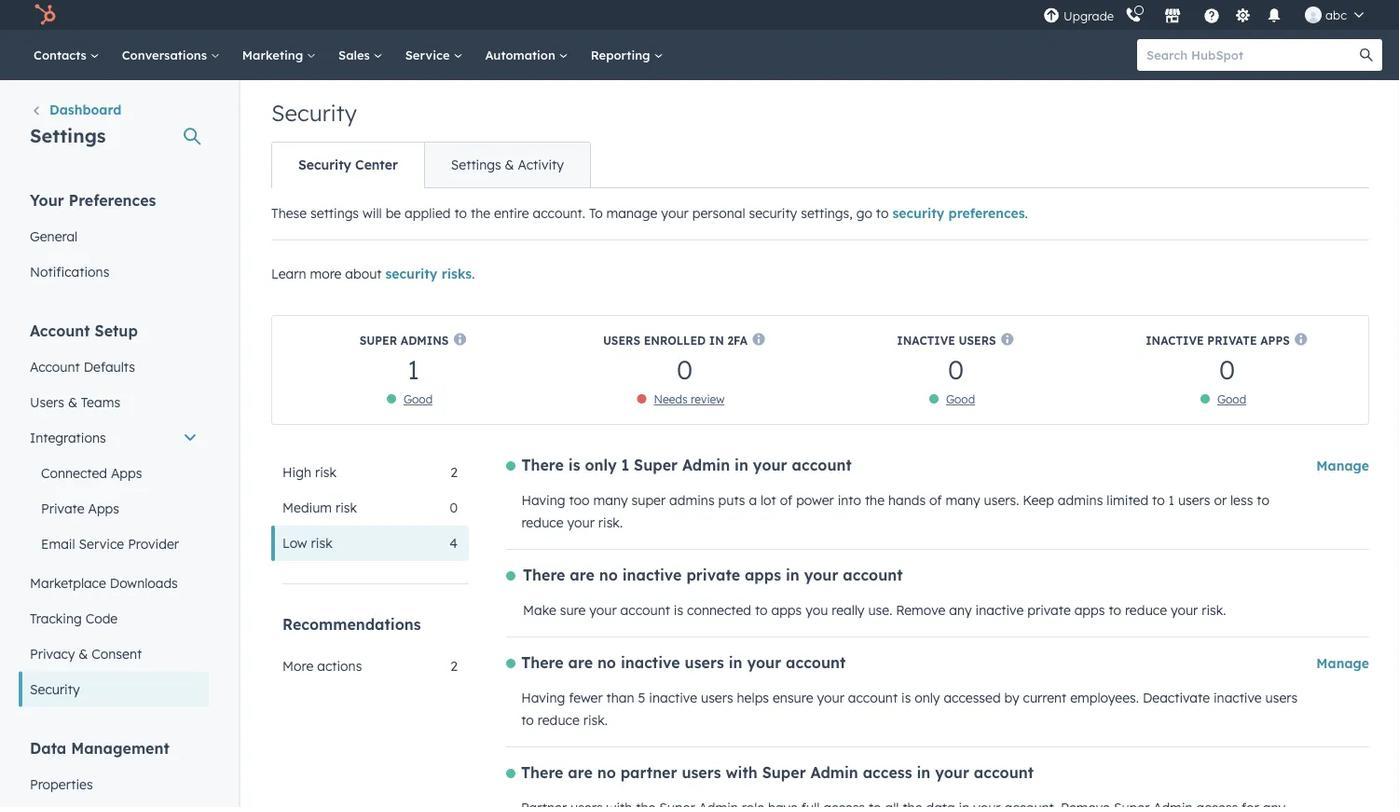 Task type: vqa. For each thing, say whether or not it's contained in the screenshot.
DATA
yes



Task type: locate. For each thing, give the bounding box(es) containing it.
your inside having too many super admins puts a lot of power into the hands of many users. keep admins limited to 1 users or less to reduce your risk.
[[567, 515, 595, 531]]

is
[[568, 456, 580, 474], [674, 602, 683, 618], [901, 690, 911, 706]]

automation
[[485, 47, 559, 62]]

manage for there is only 1 super admin in your account
[[1317, 458, 1369, 474]]

risk for low risk
[[311, 535, 332, 551]]

2 manage button from the top
[[1317, 652, 1369, 675]]

0 horizontal spatial &
[[68, 394, 77, 410]]

security up security center
[[271, 99, 357, 127]]

1 vertical spatial manage
[[1317, 655, 1369, 672]]

low
[[282, 535, 307, 551]]

security up settings
[[298, 157, 351, 173]]

the left entire
[[471, 205, 490, 221]]

settings inside settings & activity link
[[451, 157, 501, 173]]

0 vertical spatial account
[[30, 321, 90, 340]]

0 vertical spatial admin
[[682, 456, 730, 474]]

downloads
[[110, 575, 178, 591]]

2 having from the top
[[521, 690, 565, 706]]

risk
[[315, 464, 337, 481], [336, 500, 357, 516], [311, 535, 332, 551]]

1 horizontal spatial admins
[[1058, 492, 1103, 508]]

is left 'accessed'
[[901, 690, 911, 706]]

0 horizontal spatial good
[[404, 392, 433, 406]]

good
[[404, 392, 433, 406], [946, 392, 975, 406], [1217, 392, 1246, 406]]

2 admins from the left
[[1058, 492, 1103, 508]]

1 vertical spatial admin
[[811, 763, 858, 782]]

settings for settings
[[30, 124, 106, 147]]

having left fewer
[[521, 690, 565, 706]]

recommendations
[[282, 615, 421, 634]]

navigation
[[271, 142, 591, 188]]

inactive for inactive users
[[897, 333, 955, 347]]

1 vertical spatial only
[[915, 690, 940, 706]]

2 horizontal spatial is
[[901, 690, 911, 706]]

risk right "high"
[[315, 464, 337, 481]]

1 horizontal spatial is
[[674, 602, 683, 618]]

security risks link
[[385, 266, 472, 282]]

code
[[85, 610, 118, 626]]

good for users
[[946, 392, 975, 406]]

2 horizontal spatial users
[[959, 333, 996, 347]]

is inside the having fewer than 5 inactive users helps ensure your account is only accessed by current employees. deactivate inactive users to reduce risk.
[[901, 690, 911, 706]]

admin left "access"
[[811, 763, 858, 782]]

reduce up deactivate
[[1125, 602, 1167, 618]]

1 account from the top
[[30, 321, 90, 340]]

1 many from the left
[[593, 492, 628, 508]]

account for account setup
[[30, 321, 90, 340]]

1
[[407, 353, 419, 385], [621, 456, 629, 474], [1168, 492, 1174, 508]]

.
[[1025, 205, 1028, 221], [472, 266, 475, 282]]

1 vertical spatial settings
[[451, 157, 501, 173]]

0 down inactive private apps
[[1219, 353, 1235, 385]]

account setup element
[[19, 320, 209, 707]]

0 horizontal spatial users
[[30, 394, 64, 410]]

are up sure
[[570, 566, 595, 584]]

account up "access"
[[848, 690, 898, 706]]

marketplaces image
[[1164, 8, 1181, 25]]

1 of from the left
[[780, 492, 793, 508]]

security inside the security center link
[[298, 157, 351, 173]]

security center
[[298, 157, 398, 173]]

good button for private
[[1217, 392, 1246, 406]]

only left 'accessed'
[[915, 690, 940, 706]]

marketplaces button
[[1153, 0, 1192, 30]]

settings link
[[1231, 5, 1255, 25]]

0 for enrolled
[[677, 353, 693, 385]]

0 vertical spatial settings
[[30, 124, 106, 147]]

2 vertical spatial 1
[[1168, 492, 1174, 508]]

3 good button from the left
[[1217, 392, 1246, 406]]

your up helps
[[747, 653, 781, 672]]

users inside having too many super admins puts a lot of power into the hands of many users. keep admins limited to 1 users or less to reduce your risk.
[[1178, 492, 1210, 508]]

private up 'current'
[[1027, 602, 1071, 618]]

0 for users
[[948, 353, 964, 385]]

apps for private apps
[[88, 500, 119, 516]]

1 vertical spatial 2
[[451, 658, 458, 674]]

1 horizontal spatial good
[[946, 392, 975, 406]]

risk. inside having too many super admins puts a lot of power into the hands of many users. keep admins limited to 1 users or less to reduce your risk.
[[598, 515, 623, 531]]

2 manage from the top
[[1317, 655, 1369, 672]]

good button
[[404, 392, 433, 406], [946, 392, 975, 406], [1217, 392, 1246, 406]]

0 vertical spatial having
[[521, 492, 565, 508]]

1 horizontal spatial users
[[603, 333, 640, 347]]

0 horizontal spatial super
[[359, 333, 397, 347]]

2 many from the left
[[946, 492, 980, 508]]

inactive for inactive private apps
[[1146, 333, 1204, 347]]

0 horizontal spatial settings
[[30, 124, 106, 147]]

admins
[[669, 492, 715, 508], [1058, 492, 1103, 508]]

3 good from the left
[[1217, 392, 1246, 406]]

your right "access"
[[935, 763, 969, 782]]

1 manage from the top
[[1317, 458, 1369, 474]]

your down too
[[567, 515, 595, 531]]

risk. inside the having fewer than 5 inactive users helps ensure your account is only accessed by current employees. deactivate inactive users to reduce risk.
[[583, 712, 608, 728]]

account up account defaults
[[30, 321, 90, 340]]

your preferences element
[[19, 190, 209, 289]]

learn more about security risks .
[[271, 266, 475, 282]]

0 down inactive users
[[948, 353, 964, 385]]

accessed
[[944, 690, 1001, 706]]

2 horizontal spatial super
[[762, 763, 806, 782]]

private
[[1207, 333, 1257, 347], [41, 500, 84, 516]]

2 vertical spatial no
[[597, 763, 616, 782]]

reduce up make
[[521, 515, 564, 531]]

only up too
[[585, 456, 617, 474]]

having for there is only 1 super admin in your account
[[521, 492, 565, 508]]

apps
[[1260, 333, 1290, 347], [111, 465, 142, 481], [88, 500, 119, 516]]

0 horizontal spatial the
[[471, 205, 490, 221]]

0 vertical spatial are
[[570, 566, 595, 584]]

0 vertical spatial security
[[271, 99, 357, 127]]

inactive
[[622, 566, 682, 584], [976, 602, 1024, 618], [621, 653, 680, 672], [649, 690, 697, 706], [1214, 690, 1262, 706]]

security inside security link
[[30, 681, 80, 697]]

1 vertical spatial risk
[[336, 500, 357, 516]]

0 vertical spatial 2
[[451, 464, 458, 481]]

having inside having too many super admins puts a lot of power into the hands of many users. keep admins limited to 1 users or less to reduce your risk.
[[521, 492, 565, 508]]

notifications image
[[1266, 8, 1283, 25]]

good down inactive private apps
[[1217, 392, 1246, 406]]

1 horizontal spatial &
[[79, 646, 88, 662]]

having inside the having fewer than 5 inactive users helps ensure your account is only accessed by current employees. deactivate inactive users to reduce risk.
[[521, 690, 565, 706]]

good button for users
[[946, 392, 975, 406]]

too
[[569, 492, 590, 508]]

admins right keep
[[1058, 492, 1103, 508]]

2 good from the left
[[946, 392, 975, 406]]

1 horizontal spatial of
[[929, 492, 942, 508]]

users
[[603, 333, 640, 347], [959, 333, 996, 347], [30, 394, 64, 410]]

risk.
[[598, 515, 623, 531], [1202, 602, 1226, 618], [583, 712, 608, 728]]

in right "access"
[[917, 763, 931, 782]]

super left admins
[[359, 333, 397, 347]]

good down admins
[[404, 392, 433, 406]]

is left connected
[[674, 602, 683, 618]]

admin
[[682, 456, 730, 474], [811, 763, 858, 782]]

0 horizontal spatial .
[[472, 266, 475, 282]]

1 vertical spatial account
[[30, 358, 80, 375]]

there
[[521, 456, 564, 474], [523, 566, 565, 584], [521, 653, 564, 672], [521, 763, 563, 782]]

provider
[[128, 536, 179, 552]]

2 vertical spatial security
[[30, 681, 80, 697]]

of right 'lot'
[[780, 492, 793, 508]]

settings & activity link
[[424, 143, 590, 187]]

2 horizontal spatial &
[[505, 157, 514, 173]]

apps
[[745, 566, 781, 584], [771, 602, 802, 618], [1074, 602, 1105, 618]]

0 horizontal spatial private
[[686, 566, 740, 584]]

2 2 from the top
[[451, 658, 458, 674]]

risk right the low
[[311, 535, 332, 551]]

0 horizontal spatial 1
[[407, 353, 419, 385]]

super up super
[[634, 456, 678, 474]]

2 vertical spatial apps
[[88, 500, 119, 516]]

service
[[405, 47, 453, 62], [79, 536, 124, 552]]

menu
[[1041, 0, 1377, 30]]

good button down inactive private apps
[[1217, 392, 1246, 406]]

0 horizontal spatial admin
[[682, 456, 730, 474]]

manage button for there are no inactive users in your account
[[1317, 652, 1369, 675]]

marketing
[[242, 47, 307, 62]]

0 horizontal spatial private
[[41, 500, 84, 516]]

the right into in the right bottom of the page
[[865, 492, 885, 508]]

account for account defaults
[[30, 358, 80, 375]]

security down privacy
[[30, 681, 80, 697]]

users.
[[984, 492, 1019, 508]]

are up fewer
[[568, 653, 593, 672]]

security left settings,
[[749, 205, 797, 221]]

2 horizontal spatial good
[[1217, 392, 1246, 406]]

account.
[[533, 205, 585, 221]]

1 vertical spatial security
[[298, 157, 351, 173]]

& left activity
[[505, 157, 514, 173]]

search image
[[1360, 48, 1373, 62]]

1 horizontal spatial super
[[634, 456, 678, 474]]

1 horizontal spatial service
[[405, 47, 453, 62]]

apps for connected apps
[[111, 465, 142, 481]]

security left "risks"
[[385, 266, 438, 282]]

1 vertical spatial 1
[[621, 456, 629, 474]]

1 admins from the left
[[669, 492, 715, 508]]

having for there are no inactive users in your account
[[521, 690, 565, 706]]

inactive right deactivate
[[1214, 690, 1262, 706]]

1 2 from the top
[[451, 464, 458, 481]]

settings down "dashboard" link on the left top of the page
[[30, 124, 106, 147]]

account up power at the bottom right of the page
[[792, 456, 852, 474]]

& right privacy
[[79, 646, 88, 662]]

fewer
[[569, 690, 603, 706]]

1 inactive from the left
[[897, 333, 955, 347]]

there for there is only 1 super admin in your account
[[521, 456, 564, 474]]

account
[[30, 321, 90, 340], [30, 358, 80, 375]]

service right sales link
[[405, 47, 453, 62]]

be
[[386, 205, 401, 221]]

no for there are no partner users with super admin access in your account
[[597, 763, 616, 782]]

good button down admins
[[404, 392, 433, 406]]

1 good from the left
[[404, 392, 433, 406]]

1 horizontal spatial inactive
[[1146, 333, 1204, 347]]

upgrade
[[1064, 8, 1114, 24]]

data management
[[30, 739, 169, 757]]

service down private apps link
[[79, 536, 124, 552]]

users inside account setup element
[[30, 394, 64, 410]]

&
[[505, 157, 514, 173], [68, 394, 77, 410], [79, 646, 88, 662]]

& left teams on the left of page
[[68, 394, 77, 410]]

settings up entire
[[451, 157, 501, 173]]

1 vertical spatial no
[[597, 653, 616, 672]]

automation link
[[474, 30, 580, 80]]

0 vertical spatial private
[[686, 566, 740, 584]]

2 horizontal spatial good button
[[1217, 392, 1246, 406]]

1 vertical spatial private
[[1027, 602, 1071, 618]]

admins down there is only 1 super admin in your account
[[669, 492, 715, 508]]

good for private
[[1217, 392, 1246, 406]]

1 vertical spatial is
[[674, 602, 683, 618]]

there for there are no partner users with super admin access in your account
[[521, 763, 563, 782]]

1 horizontal spatial admin
[[811, 763, 858, 782]]

2 vertical spatial super
[[762, 763, 806, 782]]

entire
[[494, 205, 529, 221]]

1 horizontal spatial settings
[[451, 157, 501, 173]]

apps left 'you'
[[771, 602, 802, 618]]

super right with
[[762, 763, 806, 782]]

0 horizontal spatial is
[[568, 456, 580, 474]]

2 vertical spatial risk
[[311, 535, 332, 551]]

general link
[[19, 219, 209, 254]]

0 horizontal spatial service
[[79, 536, 124, 552]]

0 vertical spatial &
[[505, 157, 514, 173]]

apps up employees.
[[1074, 602, 1105, 618]]

0 vertical spatial .
[[1025, 205, 1028, 221]]

hubspot image
[[34, 4, 56, 26]]

0 vertical spatial risk.
[[598, 515, 623, 531]]

good button down inactive users
[[946, 392, 975, 406]]

1 horizontal spatial good button
[[946, 392, 975, 406]]

0 horizontal spatial good button
[[404, 392, 433, 406]]

0 horizontal spatial of
[[780, 492, 793, 508]]

2 good button from the left
[[946, 392, 975, 406]]

are left the partner
[[568, 763, 593, 782]]

1 manage button from the top
[[1317, 455, 1369, 477]]

2 vertical spatial risk.
[[583, 712, 608, 728]]

2
[[451, 464, 458, 481], [451, 658, 458, 674]]

0 horizontal spatial many
[[593, 492, 628, 508]]

learn
[[271, 266, 306, 282]]

puts
[[718, 492, 745, 508]]

1 vertical spatial super
[[634, 456, 678, 474]]

0 vertical spatial only
[[585, 456, 617, 474]]

medium risk
[[282, 500, 357, 516]]

2 vertical spatial are
[[568, 763, 593, 782]]

manage for there are no inactive users in your account
[[1317, 655, 1369, 672]]

1 vertical spatial apps
[[111, 465, 142, 481]]

1 vertical spatial &
[[68, 394, 77, 410]]

0 horizontal spatial inactive
[[897, 333, 955, 347]]

1 vertical spatial having
[[521, 690, 565, 706]]

2 inactive from the left
[[1146, 333, 1204, 347]]

no for there are no inactive private apps in your account
[[599, 566, 618, 584]]

many right too
[[593, 492, 628, 508]]

Search HubSpot search field
[[1137, 39, 1366, 71]]

1 vertical spatial the
[[865, 492, 885, 508]]

with
[[726, 763, 758, 782]]

2 for high risk
[[451, 464, 458, 481]]

needs review button
[[654, 392, 725, 406]]

0 horizontal spatial only
[[585, 456, 617, 474]]

good down inactive users
[[946, 392, 975, 406]]

having too many super admins puts a lot of power into the hands of many users. keep admins limited to 1 users or less to reduce your risk.
[[521, 492, 1270, 531]]

of right hands
[[929, 492, 942, 508]]

1 vertical spatial risk.
[[1202, 602, 1226, 618]]

the inside having too many super admins puts a lot of power into the hands of many users. keep admins limited to 1 users or less to reduce your risk.
[[865, 492, 885, 508]]

0 vertical spatial manage button
[[1317, 455, 1369, 477]]

are for there are no partner users with super admin access in your account
[[568, 763, 593, 782]]

your right sure
[[589, 602, 617, 618]]

connected
[[687, 602, 751, 618]]

0 vertical spatial manage
[[1317, 458, 1369, 474]]

service link
[[394, 30, 474, 80]]

there are no inactive private apps in your account
[[523, 566, 903, 584]]

no for there are no inactive users in your account
[[597, 653, 616, 672]]

0 vertical spatial risk
[[315, 464, 337, 481]]

account up make sure your account is connected to apps you really use. remove any inactive private apps to reduce your risk.
[[843, 566, 903, 584]]

your up 'lot'
[[753, 456, 787, 474]]

really
[[832, 602, 865, 618]]

0 vertical spatial apps
[[1260, 333, 1290, 347]]

remove
[[896, 602, 945, 618]]

are
[[570, 566, 595, 584], [568, 653, 593, 672], [568, 763, 593, 782]]

0 vertical spatial the
[[471, 205, 490, 221]]

data management element
[[19, 738, 209, 807]]

security right the go
[[892, 205, 945, 221]]

2 vertical spatial reduce
[[538, 712, 580, 728]]

deactivate
[[1143, 690, 1210, 706]]

2 for more actions
[[451, 658, 458, 674]]

account
[[792, 456, 852, 474], [843, 566, 903, 584], [620, 602, 670, 618], [786, 653, 846, 672], [848, 690, 898, 706], [974, 763, 1034, 782]]

1 horizontal spatial private
[[1207, 333, 1257, 347]]

0 down users enrolled in 2fa at the top of page
[[677, 353, 693, 385]]

2 vertical spatial is
[[901, 690, 911, 706]]

by
[[1004, 690, 1019, 706]]

1 good button from the left
[[404, 392, 433, 406]]

1 vertical spatial are
[[568, 653, 593, 672]]

many left users.
[[946, 492, 980, 508]]

risk right medium
[[336, 500, 357, 516]]

having left too
[[521, 492, 565, 508]]

make
[[523, 602, 556, 618]]

partner
[[621, 763, 677, 782]]

admin up puts
[[682, 456, 730, 474]]

account up 'users & teams'
[[30, 358, 80, 375]]

in
[[709, 333, 724, 347], [735, 456, 748, 474], [786, 566, 800, 584], [729, 653, 742, 672], [917, 763, 931, 782]]

private up connected
[[686, 566, 740, 584]]

privacy & consent link
[[19, 636, 209, 672]]

your right ensure
[[817, 690, 844, 706]]

make sure your account is connected to apps you really use. remove any inactive private apps to reduce your risk.
[[523, 602, 1226, 618]]

is up too
[[568, 456, 580, 474]]

reduce down fewer
[[538, 712, 580, 728]]

marketplace downloads
[[30, 575, 178, 591]]

properties link
[[19, 767, 209, 802]]

1 vertical spatial .
[[472, 266, 475, 282]]

2 account from the top
[[30, 358, 80, 375]]

privacy & consent
[[30, 646, 142, 662]]

security
[[271, 99, 357, 127], [298, 157, 351, 173], [30, 681, 80, 697]]

manage
[[606, 205, 658, 221]]

1 having from the top
[[521, 492, 565, 508]]

1 vertical spatial manage button
[[1317, 652, 1369, 675]]

1 horizontal spatial the
[[865, 492, 885, 508]]

2 horizontal spatial 1
[[1168, 492, 1174, 508]]

security
[[749, 205, 797, 221], [892, 205, 945, 221], [385, 266, 438, 282]]

about
[[345, 266, 382, 282]]

0 vertical spatial no
[[599, 566, 618, 584]]

1 horizontal spatial many
[[946, 492, 980, 508]]

inactive
[[897, 333, 955, 347], [1146, 333, 1204, 347]]

connected apps
[[41, 465, 142, 481]]

gary orlando image
[[1305, 7, 1322, 23]]

inactive users
[[897, 333, 996, 347]]

security preferences link
[[892, 205, 1025, 221]]

0 vertical spatial super
[[359, 333, 397, 347]]

a
[[749, 492, 757, 508]]

no
[[599, 566, 618, 584], [597, 653, 616, 672], [597, 763, 616, 782]]

0 horizontal spatial admins
[[669, 492, 715, 508]]

1 vertical spatial private
[[41, 500, 84, 516]]



Task type: describe. For each thing, give the bounding box(es) containing it.
reduce inside the having fewer than 5 inactive users helps ensure your account is only accessed by current employees. deactivate inactive users to reduce risk.
[[538, 712, 580, 728]]

connected apps link
[[19, 455, 209, 491]]

0 vertical spatial is
[[568, 456, 580, 474]]

super admins
[[359, 333, 449, 347]]

less
[[1231, 492, 1253, 508]]

inactive private apps
[[1146, 333, 1290, 347]]

1 inside having too many super admins puts a lot of power into the hands of many users. keep admins limited to 1 users or less to reduce your risk.
[[1168, 492, 1174, 508]]

0 for private
[[1219, 353, 1235, 385]]

your inside the having fewer than 5 inactive users helps ensure your account is only accessed by current employees. deactivate inactive users to reduce risk.
[[817, 690, 844, 706]]

inactive right any
[[976, 602, 1024, 618]]

only inside the having fewer than 5 inactive users helps ensure your account is only accessed by current employees. deactivate inactive users to reduce risk.
[[915, 690, 940, 706]]

menu containing abc
[[1041, 0, 1377, 30]]

account up ensure
[[786, 653, 846, 672]]

0 vertical spatial private
[[1207, 333, 1257, 347]]

inactive right 5
[[649, 690, 697, 706]]

sales
[[338, 47, 373, 62]]

integrations
[[30, 429, 106, 446]]

reporting
[[591, 47, 654, 62]]

2 horizontal spatial security
[[892, 205, 945, 221]]

settings
[[310, 205, 359, 221]]

helps
[[737, 690, 769, 706]]

2 of from the left
[[929, 492, 942, 508]]

are for there are no inactive private apps in your account
[[570, 566, 595, 584]]

to
[[589, 205, 603, 221]]

you
[[806, 602, 828, 618]]

data
[[30, 739, 66, 757]]

1 horizontal spatial private
[[1027, 602, 1071, 618]]

preferences
[[949, 205, 1025, 221]]

enrolled
[[644, 333, 706, 347]]

risk for medium risk
[[336, 500, 357, 516]]

0 vertical spatial 1
[[407, 353, 419, 385]]

keep
[[1023, 492, 1054, 508]]

account inside the having fewer than 5 inactive users helps ensure your account is only accessed by current employees. deactivate inactive users to reduce risk.
[[848, 690, 898, 706]]

users for users enrolled in 2fa
[[603, 333, 640, 347]]

1 horizontal spatial .
[[1025, 205, 1028, 221]]

email service provider
[[41, 536, 179, 552]]

these
[[271, 205, 307, 221]]

account defaults
[[30, 358, 135, 375]]

needs review
[[654, 392, 725, 406]]

5
[[638, 690, 645, 706]]

review
[[691, 392, 725, 406]]

activity
[[518, 157, 564, 173]]

more actions
[[282, 658, 362, 674]]

risks
[[442, 266, 472, 282]]

tracking
[[30, 610, 82, 626]]

your up deactivate
[[1171, 602, 1198, 618]]

2 vertical spatial &
[[79, 646, 88, 662]]

into
[[838, 492, 861, 508]]

access
[[863, 763, 912, 782]]

account down by
[[974, 763, 1034, 782]]

medium
[[282, 500, 332, 516]]

navigation containing security center
[[271, 142, 591, 188]]

contacts
[[34, 47, 90, 62]]

in up puts
[[735, 456, 748, 474]]

users for users & teams
[[30, 394, 64, 410]]

apps up connected
[[745, 566, 781, 584]]

or
[[1214, 492, 1227, 508]]

inactive up 5
[[621, 653, 680, 672]]

0 horizontal spatial security
[[385, 266, 438, 282]]

go
[[856, 205, 872, 221]]

help image
[[1203, 8, 1220, 25]]

integrations button
[[19, 420, 209, 455]]

personal
[[692, 205, 745, 221]]

private inside account setup element
[[41, 500, 84, 516]]

upgrade image
[[1043, 8, 1060, 25]]

in left "2fa"
[[709, 333, 724, 347]]

reduce inside having too many super admins puts a lot of power into the hands of many users. keep admins limited to 1 users or less to reduce your risk.
[[521, 515, 564, 531]]

inactive down super
[[622, 566, 682, 584]]

teams
[[81, 394, 120, 410]]

users & teams link
[[19, 385, 209, 420]]

contacts link
[[22, 30, 111, 80]]

settings image
[[1235, 8, 1251, 25]]

connected
[[41, 465, 107, 481]]

limited
[[1107, 492, 1148, 508]]

consent
[[92, 646, 142, 662]]

good for admins
[[404, 392, 433, 406]]

your
[[30, 191, 64, 209]]

account up there are no inactive users in your account
[[620, 602, 670, 618]]

low risk
[[282, 535, 332, 551]]

admins
[[401, 333, 449, 347]]

are for there are no inactive users in your account
[[568, 653, 593, 672]]

notifications link
[[19, 254, 209, 289]]

tracking code
[[30, 610, 118, 626]]

conversations
[[122, 47, 210, 62]]

4
[[450, 535, 458, 551]]

your preferences
[[30, 191, 156, 209]]

actions
[[317, 658, 362, 674]]

& for security
[[505, 157, 514, 173]]

hands
[[888, 492, 926, 508]]

high
[[282, 464, 311, 481]]

abc button
[[1294, 0, 1375, 30]]

power
[[796, 492, 834, 508]]

1 vertical spatial reduce
[[1125, 602, 1167, 618]]

private apps link
[[19, 491, 209, 526]]

dashboard link
[[30, 100, 121, 123]]

general
[[30, 228, 78, 244]]

there are no inactive users in your account
[[521, 653, 846, 672]]

needs
[[654, 392, 688, 406]]

manage button for there is only 1 super admin in your account
[[1317, 455, 1369, 477]]

0 up 4
[[450, 500, 458, 516]]

super
[[632, 492, 666, 508]]

defaults
[[84, 358, 135, 375]]

tracking code link
[[19, 601, 209, 636]]

notifications button
[[1258, 0, 1290, 30]]

settings & activity
[[451, 157, 564, 173]]

abc
[[1326, 7, 1347, 22]]

your up 'you'
[[804, 566, 838, 584]]

these settings will be applied to the entire account. to manage your personal security settings, go to security preferences .
[[271, 205, 1028, 221]]

in down power at the bottom right of the page
[[786, 566, 800, 584]]

settings for settings & activity
[[451, 157, 501, 173]]

more
[[282, 658, 313, 674]]

in up helps
[[729, 653, 742, 672]]

settings,
[[801, 205, 853, 221]]

calling icon image
[[1125, 7, 1142, 24]]

search button
[[1351, 39, 1382, 71]]

ensure
[[773, 690, 813, 706]]

your right the manage
[[661, 205, 689, 221]]

good button for admins
[[404, 392, 433, 406]]

1 horizontal spatial security
[[749, 205, 797, 221]]

employees.
[[1070, 690, 1139, 706]]

security center link
[[272, 143, 424, 187]]

0 vertical spatial service
[[405, 47, 453, 62]]

there for there are no inactive users in your account
[[521, 653, 564, 672]]

to inside the having fewer than 5 inactive users helps ensure your account is only accessed by current employees. deactivate inactive users to reduce risk.
[[521, 712, 534, 728]]

marketplace downloads link
[[19, 565, 209, 601]]

service inside account setup element
[[79, 536, 124, 552]]

sales link
[[327, 30, 394, 80]]

lot
[[761, 492, 776, 508]]

properties
[[30, 776, 93, 792]]

users & teams
[[30, 394, 120, 410]]

account defaults link
[[19, 349, 209, 385]]

risk for high risk
[[315, 464, 337, 481]]

than
[[606, 690, 634, 706]]

more
[[310, 266, 342, 282]]

1 horizontal spatial 1
[[621, 456, 629, 474]]

& for account setup
[[68, 394, 77, 410]]

there for there are no inactive private apps in your account
[[523, 566, 565, 584]]

preferences
[[69, 191, 156, 209]]



